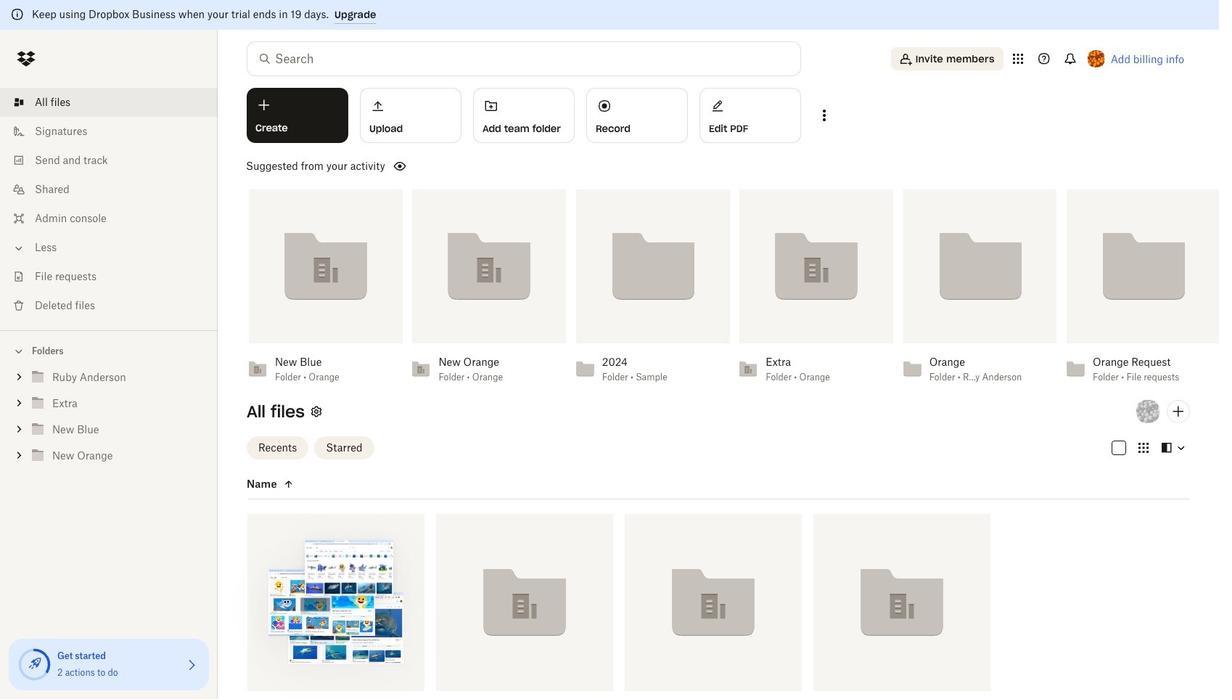 Task type: describe. For each thing, give the bounding box(es) containing it.
team shared folder, new blue row
[[619, 514, 802, 699]]

folder settings image
[[308, 403, 325, 420]]

less image
[[12, 241, 26, 256]]

ruby anderson image
[[1137, 400, 1160, 423]]

team shared folder, extra row
[[431, 514, 614, 699]]

team shared folder, new orange row
[[814, 514, 991, 699]]



Task type: locate. For each thing, give the bounding box(es) containing it.
account menu image
[[1088, 50, 1106, 68]]

team member folder, ruby anderson row
[[242, 514, 425, 699]]

Search in folder "Dropbox" text field
[[275, 50, 771, 68]]

list item
[[0, 88, 218, 117]]

add team members image
[[1171, 403, 1188, 420]]

dropbox image
[[12, 44, 41, 73]]

group
[[0, 362, 218, 480]]

list
[[0, 79, 218, 330]]

alert
[[0, 0, 1220, 30]]



Task type: vqa. For each thing, say whether or not it's contained in the screenshot.
main content
no



